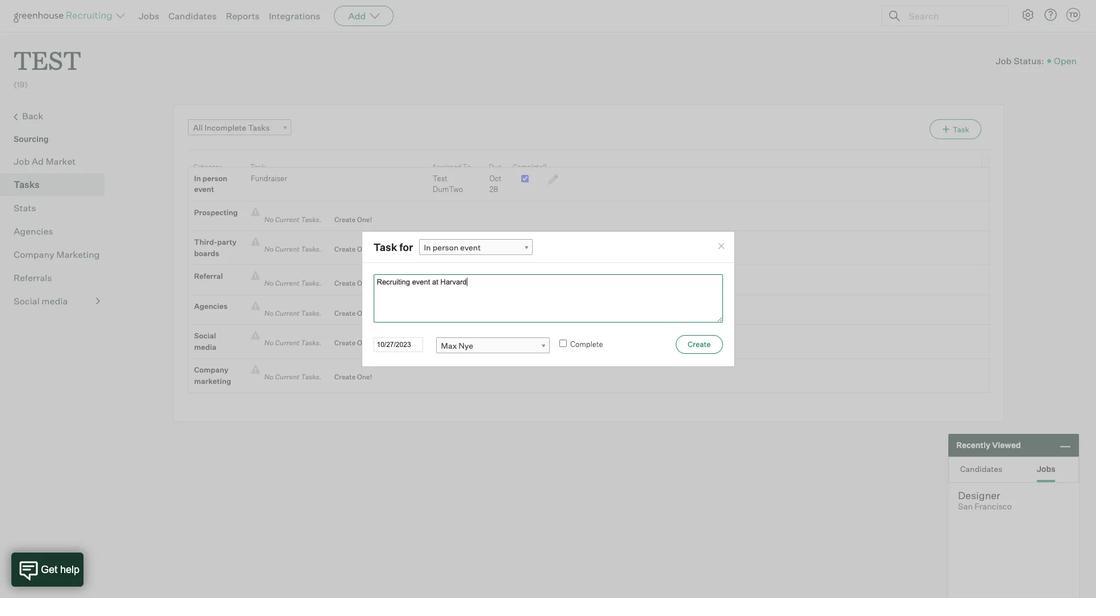 Task type: vqa. For each thing, say whether or not it's contained in the screenshot.
Job
yes



Task type: locate. For each thing, give the bounding box(es) containing it.
create for company marketing
[[335, 373, 356, 381]]

close image
[[717, 242, 726, 251]]

1 horizontal spatial person
[[433, 243, 459, 252]]

tasks.
[[301, 215, 322, 224], [301, 245, 322, 254], [301, 279, 322, 288], [301, 309, 322, 317], [301, 339, 322, 347], [301, 373, 322, 381]]

no for agencies
[[265, 309, 274, 317]]

1 vertical spatial agencies
[[194, 302, 228, 311]]

sourcing
[[14, 134, 49, 144]]

0 horizontal spatial tasks
[[14, 179, 40, 190]]

add button
[[334, 6, 394, 26]]

test
[[433, 174, 448, 183]]

reports link
[[226, 10, 260, 22]]

0 vertical spatial job
[[996, 55, 1012, 66]]

1 horizontal spatial tasks
[[248, 123, 270, 132]]

stats
[[14, 202, 36, 213]]

5 create one! from the top
[[335, 339, 372, 347]]

max nye link
[[436, 338, 550, 354]]

job
[[996, 55, 1012, 66], [14, 156, 30, 167]]

0 horizontal spatial task
[[250, 162, 265, 171]]

1 vertical spatial in person event
[[424, 243, 481, 252]]

0 vertical spatial social
[[14, 295, 40, 307]]

company inside the company marketing
[[194, 365, 229, 375]]

2 create from the top
[[335, 245, 356, 254]]

1 vertical spatial tasks
[[14, 179, 40, 190]]

5 create from the top
[[335, 339, 356, 347]]

1 horizontal spatial in person event
[[424, 243, 481, 252]]

None checkbox
[[522, 175, 529, 182]]

0 horizontal spatial agencies
[[14, 225, 53, 237]]

1 horizontal spatial in
[[424, 243, 431, 252]]

1 vertical spatial social
[[194, 331, 216, 340]]

0 horizontal spatial person
[[203, 174, 228, 183]]

person
[[203, 174, 228, 183], [433, 243, 459, 252]]

0 vertical spatial tasks
[[248, 123, 270, 132]]

task
[[953, 125, 970, 134], [250, 162, 265, 171], [374, 241, 397, 253]]

1 one! from the top
[[357, 215, 372, 224]]

no current tasks. for company marketing
[[260, 373, 326, 381]]

create
[[335, 215, 356, 224], [335, 245, 356, 254], [335, 279, 356, 288], [335, 309, 356, 317], [335, 339, 356, 347], [335, 373, 356, 381]]

test dumtwo
[[433, 174, 463, 194]]

designer
[[959, 489, 1001, 502]]

0 vertical spatial task
[[953, 125, 970, 134]]

2 current from the top
[[275, 245, 300, 254]]

create one! link for social media
[[326, 338, 372, 349]]

social
[[14, 295, 40, 307], [194, 331, 216, 340]]

1 horizontal spatial social media
[[194, 331, 216, 352]]

agencies down 'stats'
[[14, 225, 53, 237]]

create one!
[[335, 215, 372, 224], [335, 245, 372, 254], [335, 279, 372, 288], [335, 309, 372, 317], [335, 339, 372, 347], [335, 373, 372, 381]]

0 horizontal spatial job
[[14, 156, 30, 167]]

jobs
[[139, 10, 159, 22], [1037, 464, 1056, 474]]

4 create from the top
[[335, 309, 356, 317]]

marketing
[[194, 377, 231, 386]]

1 vertical spatial job
[[14, 156, 30, 167]]

5 create one! link from the top
[[326, 338, 372, 349]]

person right for
[[433, 243, 459, 252]]

all incomplete tasks
[[193, 123, 270, 132]]

0 horizontal spatial media
[[42, 295, 68, 307]]

4 tasks. from the top
[[301, 309, 322, 317]]

1 create one! from the top
[[335, 215, 372, 224]]

5 no current tasks. from the top
[[260, 339, 326, 347]]

6 no current tasks. from the top
[[260, 373, 326, 381]]

media down referrals link
[[42, 295, 68, 307]]

5 no from the top
[[265, 339, 274, 347]]

candidates
[[168, 10, 217, 22]]

2 horizontal spatial task
[[953, 125, 970, 134]]

stats link
[[14, 201, 100, 215]]

None submit
[[676, 335, 723, 354]]

configure image
[[1022, 8, 1035, 22]]

in right for
[[424, 243, 431, 252]]

0 vertical spatial agencies
[[14, 225, 53, 237]]

0 vertical spatial person
[[203, 174, 228, 183]]

current for referral
[[275, 279, 300, 288]]

4 no current tasks. from the top
[[260, 309, 326, 317]]

Search text field
[[906, 8, 998, 24]]

create one! for third-party boards
[[335, 245, 372, 254]]

marketing
[[56, 249, 100, 260]]

current
[[275, 215, 300, 224], [275, 245, 300, 254], [275, 279, 300, 288], [275, 309, 300, 317], [275, 339, 300, 347], [275, 373, 300, 381]]

0 vertical spatial event
[[194, 185, 214, 194]]

viewed
[[993, 441, 1021, 450]]

tasks up 'stats'
[[14, 179, 40, 190]]

no current tasks. for agencies
[[260, 309, 326, 317]]

1 horizontal spatial job
[[996, 55, 1012, 66]]

tasks right incomplete
[[248, 123, 270, 132]]

assigned
[[432, 162, 462, 171]]

3 create from the top
[[335, 279, 356, 288]]

event
[[194, 185, 214, 194], [460, 243, 481, 252]]

3 tasks. from the top
[[301, 279, 322, 288]]

one! for prospecting
[[357, 215, 372, 224]]

(19)
[[14, 80, 28, 89]]

0 horizontal spatial in
[[194, 174, 201, 183]]

tasks
[[248, 123, 270, 132], [14, 179, 40, 190]]

referrals
[[14, 272, 52, 283]]

5 tasks. from the top
[[301, 339, 322, 347]]

0 horizontal spatial social media
[[14, 295, 68, 307]]

create for third-party boards
[[335, 245, 356, 254]]

no for referral
[[265, 279, 274, 288]]

1 no current tasks. from the top
[[260, 215, 326, 224]]

1 current from the top
[[275, 215, 300, 224]]

agencies link
[[14, 224, 100, 238]]

4 one! from the top
[[357, 309, 372, 317]]

3 one! from the top
[[357, 279, 372, 288]]

person down category
[[203, 174, 228, 183]]

company up marketing at bottom left
[[194, 365, 229, 375]]

1 vertical spatial in
[[424, 243, 431, 252]]

1 horizontal spatial event
[[460, 243, 481, 252]]

tasks. for referral
[[301, 279, 322, 288]]

fundraiser
[[251, 174, 287, 183]]

job ad market
[[14, 156, 76, 167]]

agencies down referral
[[194, 302, 228, 311]]

create one! for company marketing
[[335, 373, 372, 381]]

1 horizontal spatial social
[[194, 331, 216, 340]]

What In person event task are you going to do next? text field
[[374, 275, 723, 323]]

one! for agencies
[[357, 309, 372, 317]]

6 tasks. from the top
[[301, 373, 322, 381]]

create one! link for prospecting
[[326, 214, 372, 225]]

job status:
[[996, 55, 1045, 66]]

social media up the company marketing
[[194, 331, 216, 352]]

create for social media
[[335, 339, 356, 347]]

no current tasks.
[[260, 215, 326, 224], [260, 245, 326, 254], [260, 279, 326, 288], [260, 309, 326, 317], [260, 339, 326, 347], [260, 373, 326, 381]]

0 vertical spatial media
[[42, 295, 68, 307]]

1 vertical spatial person
[[433, 243, 459, 252]]

5 one! from the top
[[357, 339, 372, 347]]

company marketing link
[[14, 248, 100, 261]]

2 one! from the top
[[357, 245, 372, 254]]

2 create one! from the top
[[335, 245, 372, 254]]

create for agencies
[[335, 309, 356, 317]]

3 no current tasks. from the top
[[260, 279, 326, 288]]

4 current from the top
[[275, 309, 300, 317]]

create one! for agencies
[[335, 309, 372, 317]]

no for social media
[[265, 339, 274, 347]]

5 current from the top
[[275, 339, 300, 347]]

job left status:
[[996, 55, 1012, 66]]

in person event inside in person event link
[[424, 243, 481, 252]]

create one! for prospecting
[[335, 215, 372, 224]]

social up the company marketing
[[194, 331, 216, 340]]

2 tasks. from the top
[[301, 245, 322, 254]]

no current tasks. for prospecting
[[260, 215, 326, 224]]

create one! link
[[326, 214, 372, 225], [326, 244, 372, 255], [326, 278, 372, 289], [326, 308, 372, 319], [326, 338, 372, 349], [326, 372, 372, 383]]

1 vertical spatial jobs
[[1037, 464, 1056, 474]]

tasks. for prospecting
[[301, 215, 322, 224]]

1 no from the top
[[265, 215, 274, 224]]

in person event right for
[[424, 243, 481, 252]]

0 horizontal spatial social
[[14, 295, 40, 307]]

back link
[[14, 109, 100, 124]]

in person event down category
[[194, 174, 228, 194]]

1 vertical spatial company
[[194, 365, 229, 375]]

social down the referrals
[[14, 295, 40, 307]]

0 horizontal spatial event
[[194, 185, 214, 194]]

current for third-party boards
[[275, 245, 300, 254]]

0 vertical spatial in person event
[[194, 174, 228, 194]]

3 create one! link from the top
[[326, 278, 372, 289]]

1 horizontal spatial task
[[374, 241, 397, 253]]

1 vertical spatial task
[[250, 162, 265, 171]]

jobs link
[[139, 10, 159, 22]]

referrals link
[[14, 271, 100, 284]]

category
[[194, 162, 222, 171]]

0 horizontal spatial company
[[14, 249, 54, 260]]

current for prospecting
[[275, 215, 300, 224]]

3 current from the top
[[275, 279, 300, 288]]

all
[[193, 123, 203, 132]]

2 no current tasks. from the top
[[260, 245, 326, 254]]

social media down the referrals
[[14, 295, 68, 307]]

1 create one! link from the top
[[326, 214, 372, 225]]

company for company marketing
[[14, 249, 54, 260]]

create one! for referral
[[335, 279, 372, 288]]

create for referral
[[335, 279, 356, 288]]

2 create one! link from the top
[[326, 244, 372, 255]]

2 no from the top
[[265, 245, 274, 254]]

1 tasks. from the top
[[301, 215, 322, 224]]

none submit inside task for dialog
[[676, 335, 723, 354]]

company inside company marketing 'link'
[[14, 249, 54, 260]]

prospecting
[[194, 208, 238, 217]]

no
[[265, 215, 274, 224], [265, 245, 274, 254], [265, 279, 274, 288], [265, 309, 274, 317], [265, 339, 274, 347], [265, 373, 274, 381]]

6 current from the top
[[275, 373, 300, 381]]

third-
[[194, 238, 217, 247]]

tasks. for social media
[[301, 339, 322, 347]]

company up the referrals
[[14, 249, 54, 260]]

complete?
[[513, 162, 547, 171]]

1 horizontal spatial agencies
[[194, 302, 228, 311]]

in
[[194, 174, 201, 183], [424, 243, 431, 252]]

event inside in person event link
[[460, 243, 481, 252]]

0 vertical spatial social media
[[14, 295, 68, 307]]

1 horizontal spatial company
[[194, 365, 229, 375]]

no for prospecting
[[265, 215, 274, 224]]

28
[[490, 185, 499, 194]]

one!
[[357, 215, 372, 224], [357, 245, 372, 254], [357, 279, 372, 288], [357, 309, 372, 317], [357, 339, 372, 347], [357, 373, 372, 381]]

one! for social media
[[357, 339, 372, 347]]

create one! link for referral
[[326, 278, 372, 289]]

4 create one! link from the top
[[326, 308, 372, 319]]

6 create one! from the top
[[335, 373, 372, 381]]

in down category
[[194, 174, 201, 183]]

4 no from the top
[[265, 309, 274, 317]]

agencies
[[14, 225, 53, 237], [194, 302, 228, 311]]

tasks inside "link"
[[14, 179, 40, 190]]

td button
[[1065, 6, 1083, 24]]

6 create from the top
[[335, 373, 356, 381]]

1 vertical spatial media
[[194, 342, 216, 352]]

social media
[[14, 295, 68, 307], [194, 331, 216, 352]]

status:
[[1014, 55, 1045, 66]]

current for social media
[[275, 339, 300, 347]]

6 one! from the top
[[357, 373, 372, 381]]

4 create one! from the top
[[335, 309, 372, 317]]

job left "ad"
[[14, 156, 30, 167]]

6 create one! link from the top
[[326, 372, 372, 383]]

company
[[14, 249, 54, 260], [194, 365, 229, 375]]

0 horizontal spatial jobs
[[139, 10, 159, 22]]

1 create from the top
[[335, 215, 356, 224]]

media up the company marketing
[[194, 342, 216, 352]]

current for agencies
[[275, 309, 300, 317]]

3 no from the top
[[265, 279, 274, 288]]

1 vertical spatial event
[[460, 243, 481, 252]]

media
[[42, 295, 68, 307], [194, 342, 216, 352]]

Due Date text field
[[374, 338, 423, 352]]

one! for company marketing
[[357, 373, 372, 381]]

task for sourcing
[[953, 125, 970, 134]]

in person event
[[194, 174, 228, 194], [424, 243, 481, 252]]

create one! link for third-party boards
[[326, 244, 372, 255]]

no current tasks. for referral
[[260, 279, 326, 288]]

3 create one! from the top
[[335, 279, 372, 288]]

0 vertical spatial company
[[14, 249, 54, 260]]

nye
[[459, 341, 473, 351]]

6 no from the top
[[265, 373, 274, 381]]

2 vertical spatial task
[[374, 241, 397, 253]]



Task type: describe. For each thing, give the bounding box(es) containing it.
tasks link
[[14, 178, 100, 191]]

0 vertical spatial in
[[194, 174, 201, 183]]

in inside task for dialog
[[424, 243, 431, 252]]

back
[[22, 110, 43, 121]]

create one! link for agencies
[[326, 308, 372, 319]]

greenhouse recruiting image
[[14, 9, 116, 23]]

job ad market link
[[14, 154, 100, 168]]

all incomplete tasks link
[[188, 119, 291, 136]]

social inside social media
[[194, 331, 216, 340]]

assigned to
[[432, 162, 471, 171]]

no current tasks. for social media
[[260, 339, 326, 347]]

market
[[46, 156, 76, 167]]

max
[[441, 341, 457, 351]]

integrations link
[[269, 10, 321, 22]]

designer san francisco
[[959, 489, 1012, 512]]

one! for third-party boards
[[357, 245, 372, 254]]

tasks. for third-party boards
[[301, 245, 322, 254]]

recently
[[957, 441, 991, 450]]

0 vertical spatial jobs
[[139, 10, 159, 22]]

boards
[[194, 249, 219, 258]]

create one! for social media
[[335, 339, 372, 347]]

test link
[[14, 32, 81, 79]]

no for third-party boards
[[265, 245, 274, 254]]

Complete checkbox
[[560, 340, 567, 347]]

tasks. for agencies
[[301, 309, 322, 317]]

open
[[1054, 55, 1077, 66]]

task for
[[374, 241, 413, 253]]

francisco
[[975, 502, 1012, 512]]

no current tasks. for third-party boards
[[260, 245, 326, 254]]

tasks. for company marketing
[[301, 373, 322, 381]]

for
[[400, 241, 413, 253]]

0 horizontal spatial in person event
[[194, 174, 228, 194]]

job for job status:
[[996, 55, 1012, 66]]

oct
[[490, 174, 502, 183]]

one! for referral
[[357, 279, 372, 288]]

candidates link
[[168, 10, 217, 22]]

td button
[[1067, 8, 1081, 22]]

social media link
[[14, 294, 100, 308]]

company marketing
[[194, 365, 231, 386]]

reports
[[226, 10, 260, 22]]

td
[[1069, 11, 1079, 19]]

create one! link for company marketing
[[326, 372, 372, 383]]

in person event link
[[419, 239, 533, 256]]

incomplete
[[205, 123, 246, 132]]

company for company marketing
[[194, 365, 229, 375]]

add
[[348, 10, 366, 22]]

ad
[[32, 156, 44, 167]]

integrations
[[269, 10, 321, 22]]

party
[[217, 238, 237, 247]]

1 horizontal spatial jobs
[[1037, 464, 1056, 474]]

test (19)
[[14, 43, 81, 89]]

1 horizontal spatial media
[[194, 342, 216, 352]]

current for company marketing
[[275, 373, 300, 381]]

create for prospecting
[[335, 215, 356, 224]]

task inside dialog
[[374, 241, 397, 253]]

task for dialog
[[362, 231, 735, 367]]

recently viewed
[[957, 441, 1021, 450]]

job for job ad market
[[14, 156, 30, 167]]

due
[[489, 162, 502, 171]]

referral
[[194, 272, 223, 281]]

no for company marketing
[[265, 373, 274, 381]]

third-party boards
[[194, 238, 237, 258]]

task for task
[[250, 162, 265, 171]]

complete
[[571, 340, 603, 349]]

to
[[463, 162, 471, 171]]

san
[[959, 502, 973, 512]]

person inside the in person event
[[203, 174, 228, 183]]

test
[[14, 43, 81, 77]]

person inside task for dialog
[[433, 243, 459, 252]]

max nye
[[441, 341, 473, 351]]

1 vertical spatial social media
[[194, 331, 216, 352]]

dumtwo
[[433, 185, 463, 194]]

oct 28
[[490, 174, 502, 194]]

company marketing
[[14, 249, 100, 260]]



